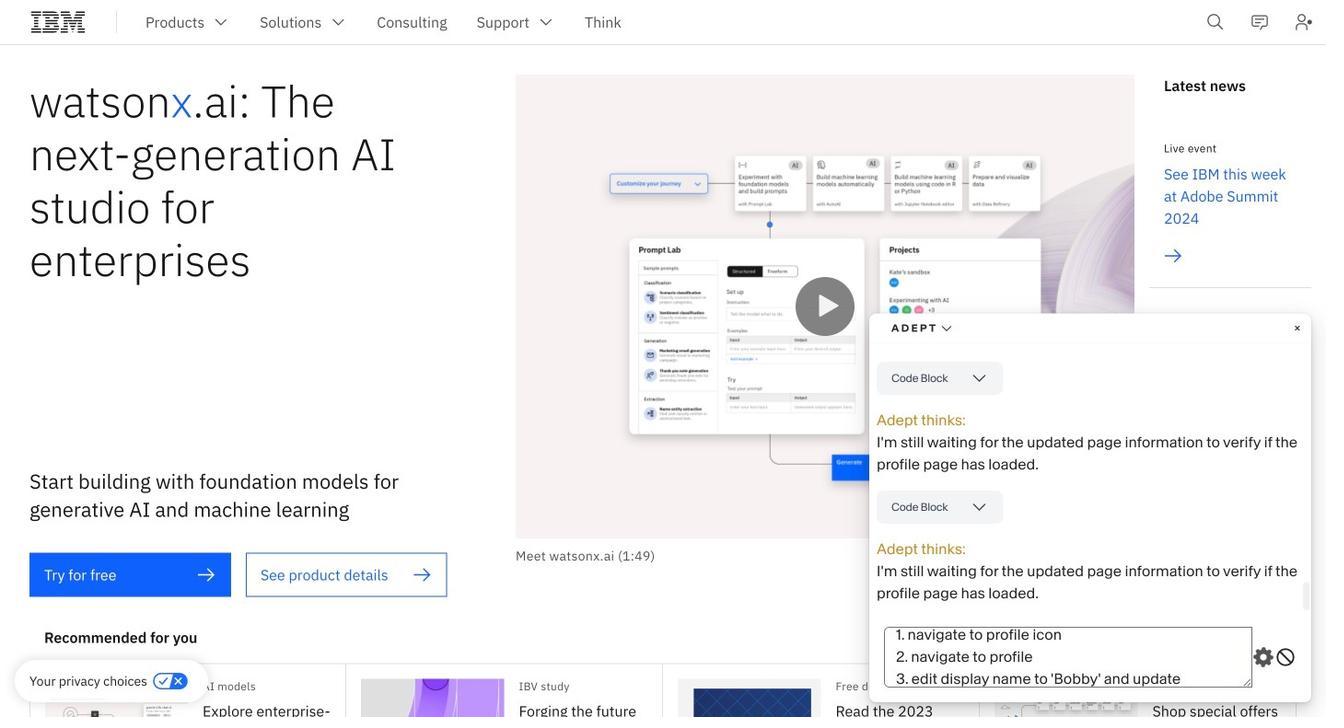 Task type: describe. For each thing, give the bounding box(es) containing it.
let's talk element
[[1212, 672, 1272, 692]]



Task type: locate. For each thing, give the bounding box(es) containing it.
your privacy choices element
[[29, 672, 147, 692]]



